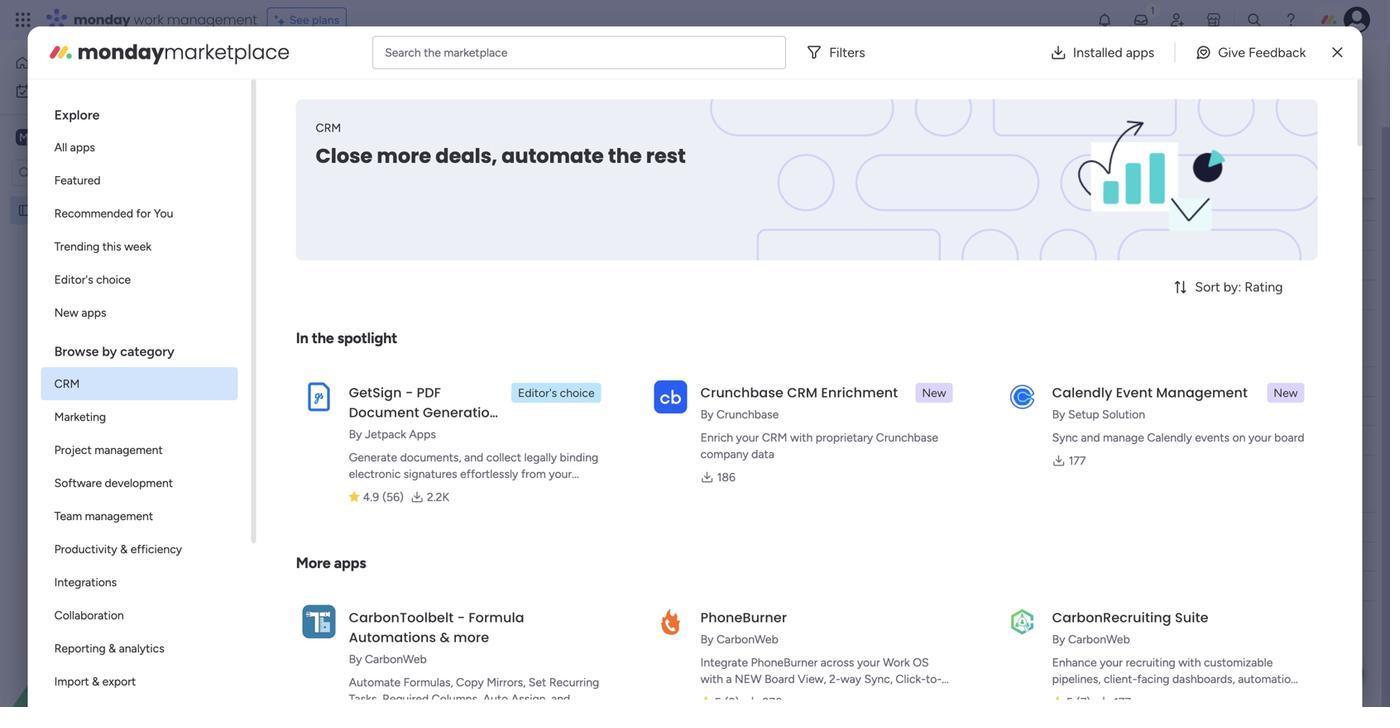 Task type: locate. For each thing, give the bounding box(es) containing it.
crunchbase right proprietary
[[876, 431, 939, 445]]

1 vertical spatial date
[[776, 375, 800, 389]]

by up generate at the bottom
[[349, 428, 362, 442]]

apps for new apps
[[81, 306, 106, 320]]

0 horizontal spatial -
[[406, 384, 413, 402]]

all apps option
[[41, 131, 238, 164]]

0 horizontal spatial marketplace
[[164, 38, 290, 66]]

management up development
[[95, 443, 163, 457]]

0 vertical spatial mar
[[762, 199, 781, 212]]

2 vertical spatial management
[[1157, 384, 1248, 402]]

automate formulas, copy mirrors, set recurring tasks, required columns, auto assign, an
[[349, 676, 600, 708]]

public board image
[[17, 203, 33, 219]]

marketplace left table
[[444, 46, 508, 60]]

To-Do field
[[281, 142, 336, 164]]

0 vertical spatial project management
[[256, 54, 459, 82]]

new right enrichment
[[923, 386, 947, 400]]

suite
[[1176, 609, 1209, 628]]

new apps option
[[41, 296, 238, 329]]

0 horizontal spatial carbonweb
[[365, 653, 427, 667]]

with inside "enhance your recruiting with customizable pipelines, client-facing dashboards, automation & more."
[[1179, 656, 1202, 670]]

project up task
[[256, 54, 322, 82]]

1 horizontal spatial calendly
[[1148, 431, 1193, 445]]

0 vertical spatial -
[[406, 384, 413, 402]]

monday down 'work'
[[77, 38, 164, 66]]

software development
[[54, 476, 173, 491]]

project management up search field
[[256, 54, 459, 82]]

dashboards,
[[1173, 673, 1236, 687]]

binding
[[560, 451, 599, 465]]

0 vertical spatial the
[[424, 46, 441, 60]]

8
[[783, 199, 790, 212]]

editor's choice down trending this week
[[54, 273, 131, 287]]

apps for all apps
[[70, 140, 95, 154]]

by crunchbase
[[701, 408, 779, 422]]

the inside crm close more deals, automate the rest
[[608, 142, 642, 170]]

1 horizontal spatial with
[[791, 431, 813, 445]]

1 vertical spatial editor's
[[518, 386, 557, 400]]

gary orlando image
[[1344, 7, 1371, 33]]

new inside field
[[285, 485, 317, 506]]

apps inside option
[[70, 140, 95, 154]]

browse by category heading
[[41, 329, 238, 368]]

plans
[[312, 13, 340, 27]]

2 vertical spatial management
[[85, 510, 153, 524]]

collection
[[421, 423, 489, 442]]

1 vertical spatial main
[[38, 130, 67, 145]]

main right workspace image
[[38, 130, 67, 145]]

column information image
[[811, 375, 825, 389]]

trending
[[54, 240, 100, 254]]

monday up home link
[[74, 10, 130, 29]]

the left the rest
[[608, 142, 642, 170]]

the for marketplace
[[424, 46, 441, 60]]

2 horizontal spatial management
[[1157, 384, 1248, 402]]

give feedback link
[[1182, 36, 1320, 69]]

apps right "more"
[[334, 555, 366, 572]]

1 vertical spatial phoneburner
[[751, 656, 818, 670]]

1 vertical spatial with
[[1179, 656, 1202, 670]]

choice
[[96, 273, 131, 287], [560, 386, 595, 400]]

enrichment
[[822, 384, 899, 402]]

1 horizontal spatial project management
[[256, 54, 459, 82]]

1 vertical spatial -
[[457, 609, 465, 628]]

main inside workspace selection element
[[38, 130, 67, 145]]

1 vertical spatial calendly
[[1148, 431, 1193, 445]]

for
[[136, 207, 151, 221]]

1 vertical spatial monday
[[77, 38, 164, 66]]

- left formula
[[457, 609, 465, 628]]

0 vertical spatial management
[[327, 54, 459, 82]]

due date for 1st due date field
[[753, 177, 800, 191]]

apps up by
[[81, 306, 106, 320]]

by:
[[1224, 279, 1242, 295]]

by
[[701, 408, 714, 422], [1053, 408, 1066, 422], [349, 428, 362, 442], [701, 633, 714, 647], [1053, 633, 1066, 647], [349, 653, 362, 667]]

apps down the update feed image
[[1126, 45, 1155, 60]]

data
[[752, 447, 775, 462]]

collect
[[486, 451, 522, 465]]

0 horizontal spatial project management
[[39, 204, 147, 218]]

0 vertical spatial choice
[[96, 273, 131, 287]]

crunchbase crm enrichment
[[701, 384, 899, 402]]

apps inside option
[[81, 306, 106, 320]]

enhance
[[1053, 656, 1097, 670]]

editor's up legally
[[518, 386, 557, 400]]

2 date from the top
[[776, 375, 800, 389]]

explore
[[54, 107, 100, 123]]

1 vertical spatial project management
[[39, 204, 147, 218]]

&
[[120, 543, 128, 557], [440, 629, 450, 647], [109, 642, 116, 656], [92, 675, 99, 689], [1053, 689, 1060, 703]]

with left proprietary
[[791, 431, 813, 445]]

Status field
[[642, 373, 684, 391]]

app logo image for automate formulas, copy mirrors, set recurring tasks, required columns, auto assign, an
[[303, 606, 336, 639]]

editor's choice inside option
[[54, 273, 131, 287]]

crm up data
[[762, 431, 788, 445]]

due date field left column information icon at the right
[[748, 373, 804, 391]]

import & export option
[[41, 666, 238, 699]]

apps right 'all' at top left
[[70, 140, 95, 154]]

mar left '8'
[[762, 199, 781, 212]]

marketplace
[[164, 38, 290, 66], [444, 46, 508, 60]]

1 vertical spatial due date field
[[748, 373, 804, 391]]

crm up do
[[316, 121, 341, 135]]

0 vertical spatial more
[[377, 142, 432, 170]]

date
[[776, 177, 800, 191], [776, 375, 800, 389]]

reporting & analytics option
[[41, 632, 238, 666]]

status
[[646, 375, 680, 389]]

mar for mar 8
[[762, 199, 781, 212]]

0 horizontal spatial editor's choice
[[54, 273, 131, 287]]

editor's choice
[[54, 273, 131, 287], [518, 386, 595, 400]]

by up sync
[[1053, 408, 1066, 422]]

lottie animation image
[[0, 541, 211, 708]]

a
[[726, 673, 732, 687]]

project management
[[54, 443, 163, 457]]

management inside 'option'
[[85, 510, 153, 524]]

your inside integrate phoneburner across your work os with a new board view, 2-way sync, click-to- dial, and custom automations.
[[858, 656, 881, 670]]

management inside option
[[95, 443, 163, 457]]

new inside button
[[257, 103, 282, 117]]

and down a
[[724, 689, 743, 703]]

project management list box
[[0, 193, 211, 448]]

2 vertical spatial project
[[54, 443, 92, 457]]

table
[[534, 59, 561, 73]]

and up generate at the bottom
[[349, 423, 376, 442]]

0 vertical spatial project
[[256, 54, 322, 82]]

calendly
[[1053, 384, 1113, 402], [1148, 431, 1193, 445]]

0 horizontal spatial management
[[79, 204, 147, 218]]

crm
[[316, 121, 341, 135], [54, 377, 80, 391], [787, 384, 818, 402], [762, 431, 788, 445]]

with inside "enrich your crm with proprietary crunchbase company data"
[[791, 431, 813, 445]]

Search field
[[368, 99, 418, 122]]

main inside button
[[506, 59, 531, 73]]

auto
[[483, 693, 509, 707]]

& for analytics
[[109, 642, 116, 656]]

your down binding
[[549, 467, 572, 481]]

management up search field
[[327, 54, 459, 82]]

calendly up setup
[[1053, 384, 1113, 402]]

monday for monday work management
[[74, 10, 130, 29]]

list box
[[41, 93, 238, 708]]

2 horizontal spatial the
[[608, 142, 642, 170]]

0 vertical spatial due date
[[753, 177, 800, 191]]

due for 1st due date field
[[753, 177, 773, 191]]

0 vertical spatial date
[[776, 177, 800, 191]]

0 vertical spatial due date field
[[748, 175, 804, 193]]

search the marketplace
[[385, 46, 508, 60]]

& up formulas,
[[440, 629, 450, 647]]

0 horizontal spatial with
[[701, 673, 723, 687]]

0 vertical spatial monday
[[74, 10, 130, 29]]

main table
[[506, 59, 561, 73]]

boards
[[419, 484, 454, 498]]

productivity
[[54, 543, 117, 557]]

by up enrich
[[701, 408, 714, 422]]

the right search
[[424, 46, 441, 60]]

app logo image
[[303, 381, 336, 414], [655, 381, 688, 414], [1006, 381, 1039, 414], [303, 606, 336, 639], [655, 606, 688, 639], [1006, 606, 1039, 639]]

getsign - pdf document generation and esign collection
[[349, 384, 499, 442]]

& left efficiency in the bottom left of the page
[[120, 543, 128, 557]]

across
[[821, 656, 855, 670]]

carbonweb inside carbontoolbelt - formula automations & more by carbonweb
[[365, 653, 427, 667]]

column information image
[[696, 375, 709, 389]]

1 horizontal spatial the
[[424, 46, 441, 60]]

give
[[1219, 45, 1246, 60]]

due up "by crunchbase"
[[753, 375, 773, 389]]

calendly event management
[[1053, 384, 1248, 402]]

recurring
[[549, 676, 600, 690]]

automation
[[1239, 673, 1298, 687]]

featured
[[54, 173, 101, 188]]

(56)
[[383, 491, 404, 505]]

2 horizontal spatial carbonweb
[[1069, 633, 1131, 647]]

new inside option
[[54, 306, 79, 320]]

0 vertical spatial due
[[753, 177, 773, 191]]

2 horizontal spatial with
[[1179, 656, 1202, 670]]

calendly left events
[[1148, 431, 1193, 445]]

main left table
[[506, 59, 531, 73]]

choice down this
[[96, 273, 131, 287]]

carbonweb down carbonrecruiting
[[1069, 633, 1131, 647]]

0 vertical spatial with
[[791, 431, 813, 445]]

apps for more apps
[[334, 555, 366, 572]]

choice inside option
[[96, 273, 131, 287]]

New Group field
[[281, 485, 372, 507]]

app logo image for generate documents, and collect legally binding electronic signatures effortlessly from your monday.com boards
[[303, 381, 336, 414]]

new apps
[[54, 306, 106, 320]]

app logo image for enrich your crm with proprietary crunchbase company data
[[655, 381, 688, 414]]

apps for installed apps
[[1126, 45, 1155, 60]]

more apps
[[296, 555, 366, 572]]

list box containing explore
[[41, 93, 238, 708]]

0 horizontal spatial calendly
[[1053, 384, 1113, 402]]

1 vertical spatial choice
[[560, 386, 595, 400]]

integrations option
[[41, 566, 238, 599]]

more
[[377, 142, 432, 170], [454, 629, 489, 647]]

management up monday marketplace on the top of the page
[[167, 10, 257, 29]]

see
[[289, 13, 309, 27]]

sort
[[1196, 279, 1221, 295]]

1 vertical spatial due date
[[753, 375, 800, 389]]

0 vertical spatial main
[[506, 59, 531, 73]]

see plans
[[289, 13, 340, 27]]

2 vertical spatial with
[[701, 673, 723, 687]]

crm inside crm 'option'
[[54, 377, 80, 391]]

option
[[0, 196, 211, 199]]

2 vertical spatial the
[[312, 329, 334, 347]]

by inside carbonrecruiting suite by carbonweb
[[1053, 633, 1066, 647]]

your
[[736, 431, 759, 445], [1249, 431, 1272, 445], [549, 467, 572, 481], [858, 656, 881, 670], [1100, 656, 1123, 670]]

0 horizontal spatial main
[[38, 130, 67, 145]]

management up events
[[1157, 384, 1248, 402]]

choice up binding
[[560, 386, 595, 400]]

1 horizontal spatial -
[[457, 609, 465, 628]]

- left pdf
[[406, 384, 413, 402]]

enrich
[[701, 431, 734, 445]]

new
[[735, 673, 762, 687]]

workspace
[[70, 130, 136, 145]]

1 due from the top
[[753, 177, 773, 191]]

& inside carbontoolbelt - formula automations & more by carbonweb
[[440, 629, 450, 647]]

1 vertical spatial the
[[608, 142, 642, 170]]

by inside carbontoolbelt - formula automations & more by carbonweb
[[349, 653, 362, 667]]

project management
[[256, 54, 459, 82], [39, 204, 147, 218]]

1 vertical spatial due
[[753, 375, 773, 389]]

crunchbase
[[701, 384, 784, 402], [717, 408, 779, 422], [876, 431, 939, 445]]

& left analytics
[[109, 642, 116, 656]]

pipelines,
[[1053, 673, 1101, 687]]

Due date field
[[748, 175, 804, 193], [748, 373, 804, 391]]

0 vertical spatial calendly
[[1053, 384, 1113, 402]]

0 horizontal spatial editor's
[[54, 273, 93, 287]]

and down setup
[[1082, 431, 1101, 445]]

spotlight
[[337, 329, 398, 347]]

phoneburner inside integrate phoneburner across your work os with a new board view, 2-way sync, click-to- dial, and custom automations.
[[751, 656, 818, 670]]

phoneburner up board
[[751, 656, 818, 670]]

mar 8
[[762, 199, 790, 212]]

& inside option
[[120, 543, 128, 557]]

you
[[154, 207, 173, 221]]

monday marketplace image
[[1206, 12, 1223, 28]]

1 vertical spatial more
[[454, 629, 489, 647]]

date left column information icon at the right
[[776, 375, 800, 389]]

new
[[307, 638, 329, 652]]

1 due date from the top
[[753, 177, 800, 191]]

your up data
[[736, 431, 759, 445]]

installed apps
[[1074, 45, 1155, 60]]

management for team management
[[85, 510, 153, 524]]

1 horizontal spatial marketplace
[[444, 46, 508, 60]]

date up '8'
[[776, 177, 800, 191]]

your up client-
[[1100, 656, 1123, 670]]

app logo image for integrate phoneburner across your work os with a new board view, 2-way sync, click-to- dial, and custom automations.
[[655, 606, 688, 639]]

crm option
[[41, 368, 238, 401]]

carbonweb up integrate
[[717, 633, 779, 647]]

new left task
[[257, 103, 282, 117]]

manage
[[1104, 431, 1145, 445]]

with
[[791, 431, 813, 445], [1179, 656, 1202, 670], [701, 673, 723, 687]]

management up productivity & efficiency
[[85, 510, 153, 524]]

editor's choice up legally
[[518, 386, 595, 400]]

carbonweb down automations on the bottom left of the page
[[365, 653, 427, 667]]

with up dashboards,
[[1179, 656, 1202, 670]]

category
[[120, 344, 175, 360]]

crunchbase up "by crunchbase"
[[701, 384, 784, 402]]

export
[[102, 675, 136, 689]]

2 vertical spatial crunchbase
[[876, 431, 939, 445]]

due date up mar 8
[[753, 177, 800, 191]]

& for export
[[92, 675, 99, 689]]

mar 9
[[763, 229, 790, 242]]

more inside crm close more deals, automate the rest
[[377, 142, 432, 170]]

to-
[[926, 673, 942, 687]]

2 due date from the top
[[753, 375, 800, 389]]

more
[[296, 555, 331, 572]]

apps inside button
[[1126, 45, 1155, 60]]

1 horizontal spatial editor's
[[518, 386, 557, 400]]

more down formula
[[454, 629, 489, 647]]

1 vertical spatial mar
[[763, 229, 781, 242]]

your up the sync,
[[858, 656, 881, 670]]

1 horizontal spatial more
[[454, 629, 489, 647]]

crunchbase up enrich
[[717, 408, 779, 422]]

project right 'public board' icon
[[39, 204, 76, 218]]

due date left column information icon at the right
[[753, 375, 800, 389]]

project management down "featured"
[[39, 204, 147, 218]]

2 due from the top
[[753, 375, 773, 389]]

& left more.
[[1053, 689, 1060, 703]]

marketplace down the monday work management
[[164, 38, 290, 66]]

mar left 9
[[763, 229, 781, 242]]

more down search field
[[377, 142, 432, 170]]

import & export
[[54, 675, 136, 689]]

0 horizontal spatial the
[[312, 329, 334, 347]]

1 horizontal spatial carbonweb
[[717, 633, 779, 647]]

rating
[[1245, 279, 1284, 295]]

1 horizontal spatial choice
[[560, 386, 595, 400]]

editor's down trending
[[54, 273, 93, 287]]

1 horizontal spatial management
[[327, 54, 459, 82]]

by up integrate
[[701, 633, 714, 647]]

due date field up mar 8
[[748, 175, 804, 193]]

1 vertical spatial management
[[95, 443, 163, 457]]

carbonweb inside phoneburner by carbonweb
[[717, 633, 779, 647]]

phoneburner up integrate
[[701, 609, 787, 628]]

new left the group
[[285, 485, 317, 506]]

m
[[19, 130, 29, 144]]

crunchbase inside "enrich your crm with proprietary crunchbase company data"
[[876, 431, 939, 445]]

1 horizontal spatial main
[[506, 59, 531, 73]]

and up effortlessly
[[464, 451, 484, 465]]

1 date from the top
[[776, 177, 800, 191]]

lottie animation element
[[0, 541, 211, 708]]

management inside list box
[[79, 204, 147, 218]]

deals,
[[436, 142, 498, 170]]

project management inside field
[[256, 54, 459, 82]]

due date
[[753, 177, 800, 191], [753, 375, 800, 389]]

by up enhance
[[1053, 633, 1066, 647]]

documents,
[[400, 451, 462, 465]]

the right in
[[312, 329, 334, 347]]

due up mar 8
[[753, 177, 773, 191]]

0 vertical spatial editor's choice
[[54, 273, 131, 287]]

project up software
[[54, 443, 92, 457]]

0 vertical spatial phoneburner
[[701, 609, 787, 628]]

management up this
[[79, 204, 147, 218]]

0 vertical spatial editor's
[[54, 273, 93, 287]]

0 horizontal spatial choice
[[96, 273, 131, 287]]

new up the browse
[[54, 306, 79, 320]]

by down 'group'
[[349, 653, 362, 667]]

with up dial,
[[701, 673, 723, 687]]

from
[[521, 467, 546, 481]]

- inside getsign - pdf document generation and esign collection
[[406, 384, 413, 402]]

editor's choice option
[[41, 263, 238, 296]]

1 vertical spatial management
[[79, 204, 147, 218]]

with for proprietary
[[791, 431, 813, 445]]

- inside carbontoolbelt - formula automations & more by carbonweb
[[457, 609, 465, 628]]

with for customizable
[[1179, 656, 1202, 670]]

close
[[316, 142, 373, 170]]

& left export
[[92, 675, 99, 689]]

featured option
[[41, 164, 238, 197]]

select product image
[[15, 12, 31, 28]]

0 horizontal spatial more
[[377, 142, 432, 170]]

1 horizontal spatial editor's choice
[[518, 386, 595, 400]]

analytics
[[119, 642, 165, 656]]

crm down the browse
[[54, 377, 80, 391]]



Task type: vqa. For each thing, say whether or not it's contained in the screenshot.
batch hero for monday
no



Task type: describe. For each thing, give the bounding box(es) containing it.
esign
[[379, 423, 417, 442]]

new task button
[[251, 97, 312, 123]]

task
[[394, 375, 417, 389]]

crm up "enrich your crm with proprietary crunchbase company data"
[[787, 384, 818, 402]]

invite
[[1273, 59, 1302, 73]]

main for main workspace
[[38, 130, 67, 145]]

dapulse x slim image
[[1333, 43, 1343, 63]]

by inside phoneburner by carbonweb
[[701, 633, 714, 647]]

crm inside crm close more deals, automate the rest
[[316, 121, 341, 135]]

task
[[285, 103, 306, 117]]

notifications image
[[1097, 12, 1113, 28]]

mirrors,
[[487, 676, 526, 690]]

add view image
[[583, 60, 590, 72]]

add
[[283, 638, 304, 652]]

pdf
[[417, 384, 441, 402]]

invite / 1 button
[[1243, 53, 1325, 79]]

automations
[[349, 629, 436, 647]]

due for second due date field from the top of the page
[[753, 375, 773, 389]]

your inside generate documents, and collect legally binding electronic signatures effortlessly from your monday.com boards
[[549, 467, 572, 481]]

& for efficiency
[[120, 543, 128, 557]]

1 vertical spatial crunchbase
[[717, 408, 779, 422]]

date for second due date field from the top of the page
[[776, 375, 800, 389]]

week
[[124, 240, 152, 254]]

project inside field
[[256, 54, 322, 82]]

all apps
[[54, 140, 95, 154]]

collaboration option
[[41, 599, 238, 632]]

explore heading
[[41, 93, 238, 131]]

your inside "enhance your recruiting with customizable pipelines, client-facing dashboards, automation & more."
[[1100, 656, 1123, 670]]

set
[[529, 676, 547, 690]]

carbonweb inside carbonrecruiting suite by carbonweb
[[1069, 633, 1131, 647]]

editor's inside option
[[54, 273, 93, 287]]

recommended for you option
[[41, 197, 238, 230]]

new group
[[285, 485, 368, 506]]

and inside integrate phoneburner across your work os with a new board view, 2-way sync, click-to- dial, and custom automations.
[[724, 689, 743, 703]]

2 due date field from the top
[[748, 373, 804, 391]]

efficiency
[[131, 543, 182, 557]]

- for getsign
[[406, 384, 413, 402]]

do
[[312, 142, 332, 164]]

in the spotlight
[[296, 329, 398, 347]]

team
[[54, 510, 82, 524]]

project inside option
[[54, 443, 92, 457]]

more inside carbontoolbelt - formula automations & more by carbonweb
[[454, 629, 489, 647]]

jetpack
[[365, 428, 406, 442]]

app logo image for enhance your recruiting with customizable pipelines, client-facing dashboards, automation & more.
[[1006, 606, 1039, 639]]

legally
[[524, 451, 557, 465]]

filters button
[[800, 36, 879, 69]]

sort by: rating
[[1196, 279, 1284, 295]]

completed
[[285, 339, 370, 361]]

add new group button
[[252, 632, 370, 658]]

trending this week
[[54, 240, 152, 254]]

& inside "enhance your recruiting with customizable pipelines, client-facing dashboards, automation & more."
[[1053, 689, 1060, 703]]

by
[[102, 344, 117, 360]]

required
[[383, 693, 429, 707]]

1
[[1312, 59, 1317, 73]]

formula
[[469, 609, 525, 628]]

1 image
[[1146, 1, 1161, 19]]

automate
[[502, 142, 604, 170]]

new for new task
[[257, 103, 282, 117]]

in
[[296, 329, 308, 347]]

project management inside list box
[[39, 204, 147, 218]]

carbonrecruiting
[[1053, 609, 1172, 628]]

management for project management
[[95, 443, 163, 457]]

formulas,
[[404, 676, 453, 690]]

software
[[54, 476, 102, 491]]

columns,
[[432, 693, 480, 707]]

team management option
[[41, 500, 238, 533]]

add new group
[[283, 638, 363, 652]]

sync and manage calendly events on your board
[[1053, 431, 1305, 445]]

9
[[784, 229, 790, 242]]

2-
[[830, 673, 841, 687]]

1 vertical spatial project
[[39, 204, 76, 218]]

monday.com
[[349, 484, 416, 498]]

integrate
[[701, 656, 748, 670]]

by jetpack apps
[[349, 428, 436, 442]]

invite members image
[[1170, 12, 1186, 28]]

marketing option
[[41, 401, 238, 434]]

integrations
[[54, 576, 117, 590]]

software development option
[[41, 467, 238, 500]]

company
[[701, 447, 749, 462]]

your inside "enrich your crm with proprietary crunchbase company data"
[[736, 431, 759, 445]]

Owner field
[[545, 373, 588, 391]]

phoneburner by carbonweb
[[701, 609, 787, 647]]

way
[[841, 673, 862, 687]]

give feedback
[[1219, 45, 1307, 60]]

management inside field
[[327, 54, 459, 82]]

the for spotlight
[[312, 329, 334, 347]]

1 vertical spatial editor's choice
[[518, 386, 595, 400]]

browse by category
[[54, 344, 175, 360]]

apps
[[409, 428, 436, 442]]

collaboration
[[54, 609, 124, 623]]

installed
[[1074, 45, 1123, 60]]

- for carbontoolbelt
[[457, 609, 465, 628]]

effortlessly
[[460, 467, 519, 481]]

monday marketplace image
[[48, 39, 74, 66]]

Completed field
[[281, 339, 374, 361]]

productivity & efficiency
[[54, 543, 182, 557]]

copy
[[456, 676, 484, 690]]

and inside generate documents, and collect legally binding electronic signatures effortlessly from your monday.com boards
[[464, 451, 484, 465]]

and inside getsign - pdf document generation and esign collection
[[349, 423, 376, 442]]

proprietary
[[816, 431, 874, 445]]

Search in workspace field
[[35, 164, 138, 183]]

feedback
[[1249, 45, 1307, 60]]

facing
[[1138, 673, 1170, 687]]

1 due date field from the top
[[748, 175, 804, 193]]

Project Management field
[[252, 54, 463, 82]]

main for main table
[[506, 59, 531, 73]]

assign,
[[511, 693, 549, 707]]

setup
[[1069, 408, 1100, 422]]

new for new group
[[285, 485, 317, 506]]

with inside integrate phoneburner across your work os with a new board view, 2-way sync, click-to- dial, and custom automations.
[[701, 673, 723, 687]]

new for new apps
[[54, 306, 79, 320]]

productivity & efficiency option
[[41, 533, 238, 566]]

app logo image for sync and manage calendly events on your board
[[1006, 381, 1039, 414]]

trending this week option
[[41, 230, 238, 263]]

home option
[[10, 50, 201, 76]]

due date for second due date field from the top of the page
[[753, 375, 800, 389]]

workspace selection element
[[16, 127, 138, 149]]

new task
[[257, 103, 306, 117]]

search everything image
[[1247, 12, 1263, 28]]

update feed image
[[1133, 12, 1150, 28]]

generation
[[423, 404, 499, 422]]

4.9 (56)
[[363, 491, 404, 505]]

signatures
[[404, 467, 458, 481]]

new up board
[[1274, 386, 1299, 400]]

electronic
[[349, 467, 401, 481]]

monday for monday marketplace
[[77, 38, 164, 66]]

view,
[[798, 673, 827, 687]]

development
[[105, 476, 173, 491]]

carbontoolbelt
[[349, 609, 454, 628]]

4.9
[[363, 491, 379, 505]]

0 vertical spatial management
[[167, 10, 257, 29]]

date for 1st due date field
[[776, 177, 800, 191]]

crm inside "enrich your crm with proprietary crunchbase company data"
[[762, 431, 788, 445]]

document
[[349, 404, 420, 422]]

enrich your crm with proprietary crunchbase company data
[[701, 431, 939, 462]]

mar for mar 9
[[763, 229, 781, 242]]

workspace image
[[16, 128, 32, 147]]

owner
[[549, 375, 584, 389]]

banner logo image
[[996, 99, 1298, 261]]

help image
[[1283, 12, 1300, 28]]

see plans button
[[267, 7, 347, 32]]

project management option
[[41, 434, 238, 467]]

0 vertical spatial crunchbase
[[701, 384, 784, 402]]

board
[[765, 673, 795, 687]]

all
[[54, 140, 67, 154]]

work
[[134, 10, 164, 29]]

your right on
[[1249, 431, 1272, 445]]



